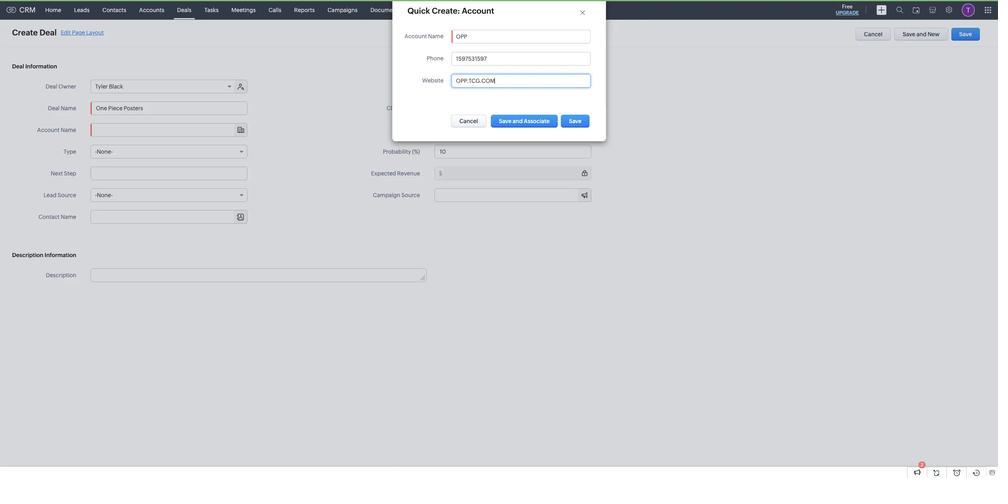 Task type: locate. For each thing, give the bounding box(es) containing it.
meetings link
[[225, 0, 262, 20]]

information down contact name
[[45, 252, 76, 258]]

tasks link
[[198, 0, 225, 20]]

deal for deal name
[[48, 105, 60, 111]]

deal down deal owner
[[48, 105, 60, 111]]

deal for deal owner
[[46, 83, 57, 90]]

name
[[428, 33, 444, 39], [61, 105, 76, 111], [61, 127, 76, 133], [61, 214, 76, 220]]

0 vertical spatial description
[[12, 252, 43, 258]]

1 vertical spatial account
[[37, 127, 60, 133]]

save inside save and new button
[[903, 31, 916, 37]]

deal information
[[12, 63, 57, 70]]

source right lead
[[58, 192, 76, 198]]

closing
[[387, 105, 407, 111]]

save and new button
[[895, 28, 949, 41]]

save for save
[[960, 31, 972, 37]]

campaign source
[[373, 192, 420, 198]]

name down owner
[[61, 105, 76, 111]]

account name down deal name
[[37, 127, 76, 133]]

probability
[[383, 149, 411, 155]]

0 horizontal spatial account name
[[37, 127, 76, 133]]

MMM D, YYYY text field
[[435, 101, 592, 115]]

edit page layout link
[[61, 29, 104, 36]]

0 vertical spatial information
[[25, 63, 57, 70]]

save
[[903, 31, 916, 37], [960, 31, 972, 37]]

None text field
[[456, 33, 586, 40], [456, 56, 586, 62], [456, 78, 586, 84], [444, 80, 591, 93], [91, 101, 248, 115], [91, 167, 248, 180], [91, 269, 427, 282], [456, 33, 586, 40], [456, 56, 586, 62], [456, 78, 586, 84], [444, 80, 591, 93], [91, 101, 248, 115], [91, 167, 248, 180], [91, 269, 427, 282]]

cancel button
[[856, 28, 892, 41]]

create: account
[[432, 6, 494, 15]]

leads
[[74, 7, 90, 13]]

next
[[51, 170, 63, 177]]

2
[[921, 462, 924, 467]]

meetings
[[232, 7, 256, 13]]

2 source from the left
[[402, 192, 420, 198]]

deal left "edit"
[[40, 28, 57, 37]]

new
[[928, 31, 940, 37]]

upgrade
[[836, 10, 859, 16]]

projects
[[441, 7, 462, 13]]

next step
[[51, 170, 76, 177]]

None submit
[[561, 115, 590, 128]]

documents link
[[364, 0, 408, 20]]

source
[[58, 192, 76, 198], [402, 192, 420, 198]]

calls link
[[262, 0, 288, 20]]

campaigns link
[[321, 0, 364, 20]]

deal left owner
[[46, 83, 57, 90]]

expected revenue
[[371, 170, 420, 177]]

1 save from the left
[[903, 31, 916, 37]]

(%)
[[412, 149, 420, 155]]

projects link
[[434, 0, 468, 20]]

0 vertical spatial account name
[[404, 33, 444, 39]]

lead
[[44, 192, 57, 198]]

account down quick
[[404, 33, 427, 39]]

source down revenue
[[402, 192, 420, 198]]

home link
[[39, 0, 68, 20]]

save for save and new
[[903, 31, 916, 37]]

type
[[64, 149, 76, 155]]

contacts
[[102, 7, 126, 13]]

accounts link
[[133, 0, 171, 20]]

quick create: account
[[407, 6, 494, 15]]

1 vertical spatial description
[[46, 272, 76, 279]]

0 vertical spatial account
[[404, 33, 427, 39]]

0 horizontal spatial source
[[58, 192, 76, 198]]

campaigns
[[328, 7, 358, 13]]

campaign
[[373, 192, 400, 198]]

deals link
[[171, 0, 198, 20]]

source for campaign source
[[402, 192, 420, 198]]

description
[[12, 252, 43, 258], [46, 272, 76, 279]]

account name
[[404, 33, 444, 39], [37, 127, 76, 133]]

1 vertical spatial information
[[45, 252, 76, 258]]

1 horizontal spatial description
[[46, 272, 76, 279]]

account
[[404, 33, 427, 39], [37, 127, 60, 133]]

0 horizontal spatial description
[[12, 252, 43, 258]]

contacts link
[[96, 0, 133, 20]]

1 horizontal spatial save
[[960, 31, 972, 37]]

1 source from the left
[[58, 192, 76, 198]]

information up deal owner
[[25, 63, 57, 70]]

account name up phone
[[404, 33, 444, 39]]

owner
[[58, 83, 76, 90]]

None text field
[[435, 145, 592, 159], [444, 167, 591, 180], [435, 145, 592, 159], [444, 167, 591, 180]]

name up phone
[[428, 33, 444, 39]]

closing date
[[387, 105, 420, 111]]

documents
[[371, 7, 401, 13]]

expected
[[371, 170, 396, 177]]

crm link
[[6, 6, 36, 14]]

probability (%)
[[383, 149, 420, 155]]

save inside 'save' button
[[960, 31, 972, 37]]

deal name
[[48, 105, 76, 111]]

save left and
[[903, 31, 916, 37]]

deal
[[40, 28, 57, 37], [12, 63, 24, 70], [46, 83, 57, 90], [48, 105, 60, 111]]

2 save from the left
[[960, 31, 972, 37]]

account down deal name
[[37, 127, 60, 133]]

1 horizontal spatial source
[[402, 192, 420, 198]]

save right new
[[960, 31, 972, 37]]

information
[[25, 63, 57, 70], [45, 252, 76, 258]]

quick
[[407, 6, 430, 15]]

page
[[72, 29, 85, 36]]

deal down create
[[12, 63, 24, 70]]

website
[[422, 77, 444, 84]]

None button
[[451, 115, 487, 128], [491, 115, 558, 128], [451, 115, 487, 128], [491, 115, 558, 128]]

reports link
[[288, 0, 321, 20]]

contact name
[[38, 214, 76, 220]]

information for deal information
[[25, 63, 57, 70]]

0 horizontal spatial save
[[903, 31, 916, 37]]

edit
[[61, 29, 71, 36]]



Task type: describe. For each thing, give the bounding box(es) containing it.
name up type
[[61, 127, 76, 133]]

tasks
[[204, 7, 219, 13]]

crm
[[19, 6, 36, 14]]

contact
[[38, 214, 60, 220]]

source for lead source
[[58, 192, 76, 198]]

accounts
[[139, 7, 164, 13]]

0 horizontal spatial account
[[37, 127, 60, 133]]

create
[[12, 28, 38, 37]]

phone
[[427, 55, 444, 62]]

save and new
[[903, 31, 940, 37]]

step
[[64, 170, 76, 177]]

name right contact in the top left of the page
[[61, 214, 76, 220]]

and
[[917, 31, 927, 37]]

cancel
[[864, 31, 883, 37]]

visits
[[414, 7, 428, 13]]

create deal edit page layout
[[12, 28, 104, 37]]

layout
[[86, 29, 104, 36]]

lead source
[[44, 192, 76, 198]]

leads link
[[68, 0, 96, 20]]

1 vertical spatial account name
[[37, 127, 76, 133]]

revenue
[[397, 170, 420, 177]]

visits link
[[408, 0, 434, 20]]

1 horizontal spatial account
[[404, 33, 427, 39]]

deal for deal information
[[12, 63, 24, 70]]

save button
[[952, 28, 980, 41]]

deals
[[177, 7, 192, 13]]

deal owner
[[46, 83, 76, 90]]

description for description information
[[12, 252, 43, 258]]

reports
[[294, 7, 315, 13]]

date
[[408, 105, 420, 111]]

home
[[45, 7, 61, 13]]

1 horizontal spatial account name
[[404, 33, 444, 39]]

information for description information
[[45, 252, 76, 258]]

free
[[843, 4, 853, 10]]

free upgrade
[[836, 4, 859, 16]]

description for description
[[46, 272, 76, 279]]

calls
[[269, 7, 281, 13]]

description information
[[12, 252, 76, 258]]



Task type: vqa. For each thing, say whether or not it's contained in the screenshot.
Next
yes



